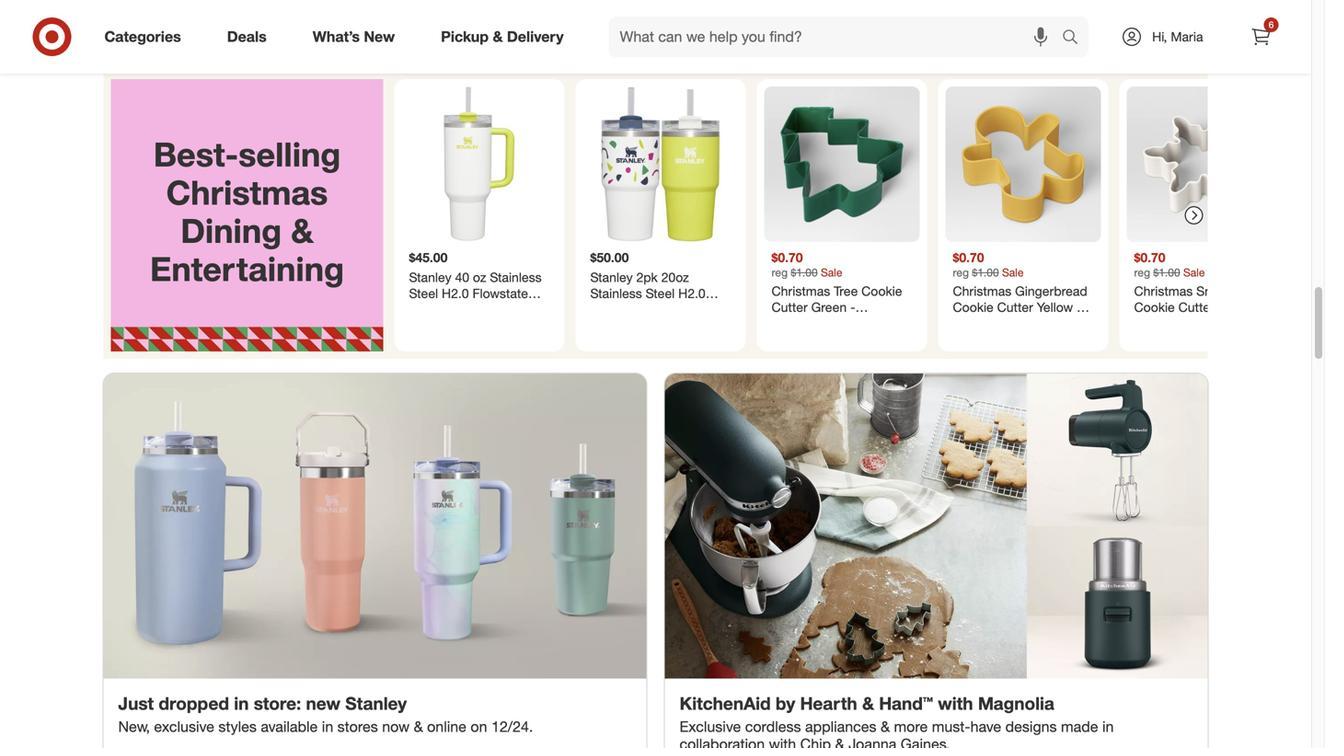 Task type: describe. For each thing, give the bounding box(es) containing it.
- for tree
[[850, 299, 855, 315]]

kitchenaid by hearth & hand ™ with magnolia exclusive cordless appliances & more must-have designs made in collaboration with chip & joanna gaines.
[[680, 693, 1114, 748]]

christmas tree cookie cutter green - wondershop™ image
[[764, 86, 920, 242]]

& inside just dropped in store: new stanley new, exclusive styles available in stores now & online on 12/24.
[[414, 718, 423, 736]]

kitchenaid
[[680, 693, 771, 714]]

maria
[[1171, 29, 1203, 45]]

what's new link
[[297, 17, 418, 57]]

treating
[[459, 3, 509, 21]]

1 your from the left
[[830, 3, 858, 21]]

christmas inside the best-selling christmas dining & entertaining
[[166, 172, 328, 213]]

sale for snowflake
[[1183, 265, 1205, 279]]

must-
[[932, 718, 971, 736]]

sale for tree
[[821, 265, 842, 279]]

else.
[[184, 21, 214, 39]]

pickup & delivery
[[441, 28, 564, 46]]

dining
[[181, 210, 282, 251]]

0 horizontal spatial in
[[234, 693, 249, 714]]

reg for christmas gingerbread cookie cutter yellow - wondershop™
[[953, 265, 969, 279]]

hi,
[[1152, 29, 1167, 45]]

chip
[[800, 735, 831, 748]]

delivery
[[507, 28, 564, 46]]

from
[[267, 3, 297, 21]]

pickup & delivery link
[[425, 17, 587, 57]]

What can we help you find? suggestions appear below search field
[[609, 17, 1067, 57]]

categories
[[104, 28, 181, 46]]

gaines.
[[901, 735, 950, 748]]

cutter for yellow
[[997, 299, 1033, 315]]

deals link
[[211, 17, 290, 57]]

cookie for christmas tree cookie cutter green - wondershop™
[[862, 283, 902, 299]]

have inside kitchenaid by hearth & hand ™ with magnolia exclusive cordless appliances & more must-have designs made in collaboration with chip & joanna gaines.
[[971, 718, 1001, 736]]

$45.00 link
[[402, 86, 557, 344]]

in inside kitchenaid by hearth & hand ™ with magnolia exclusive cordless appliances & more must-have designs made in collaboration with chip & joanna gaines.
[[1103, 718, 1114, 736]]

& inside the best-selling christmas dining & entertaining
[[291, 210, 314, 251]]

must-have appliances from top brands—perfect for treating yourself or someone else.
[[118, 3, 582, 39]]

green
[[811, 299, 847, 315]]

$1.00 for gingerbread
[[972, 265, 999, 279]]

on
[[471, 718, 487, 736]]

white
[[1218, 299, 1251, 315]]

snowflake
[[1197, 283, 1256, 299]]

christmas snowflake cookie cutter white - wondershop™ image
[[1127, 86, 1282, 242]]

have inside "must-have appliances from top brands—perfect for treating yourself or someone else."
[[157, 3, 188, 21]]

styles
[[218, 718, 257, 736]]

new,
[[118, 718, 150, 736]]

3 to from the left
[[945, 3, 958, 21]]

cutter for green
[[772, 299, 808, 315]]

2 or from the left
[[902, 3, 915, 21]]

12/24.
[[491, 718, 533, 736]]

wondershop™ for snowflake
[[1134, 315, 1214, 331]]

stanley
[[345, 693, 407, 714]]

what's
[[313, 28, 360, 46]]

collector.
[[1066, 3, 1125, 21]]

& left more
[[881, 718, 890, 736]]

1 horizontal spatial with
[[938, 693, 973, 714]]

magnolia
[[978, 693, 1054, 714]]

$50.00 link
[[583, 86, 739, 344]]

2 your from the left
[[962, 3, 990, 21]]

online
[[427, 718, 467, 736]]

best-
[[153, 134, 239, 174]]

sale for gingerbread
[[1002, 265, 1024, 279]]

dropped
[[159, 693, 229, 714]]

gingerbread
[[1015, 283, 1088, 299]]

- for gingerbread
[[1077, 299, 1082, 315]]

& down treating
[[493, 28, 503, 46]]

gift
[[919, 3, 941, 21]]

$0.70 reg $1.00 sale christmas gingerbread cookie cutter yellow - wondershop™
[[953, 249, 1088, 331]]

$50.00
[[590, 249, 629, 265]]

$0.70 reg $1.00 sale christmas tree cookie cutter green - wondershop™
[[772, 249, 902, 331]]

hi, maria
[[1152, 29, 1203, 45]]

cutter for white
[[1179, 299, 1215, 315]]

2 to from the left
[[813, 3, 826, 21]]

entertaining
[[150, 248, 344, 289]]

cordless
[[745, 718, 801, 736]]

reg for christmas tree cookie cutter green - wondershop™
[[772, 265, 788, 279]]

hearth
[[800, 693, 857, 714]]

deals
[[227, 28, 267, 46]]

top
[[302, 3, 323, 21]]

cookie for christmas gingerbread cookie cutter yellow - wondershop™
[[953, 299, 994, 315]]

exclusive
[[680, 718, 741, 736]]

wondershop™ for gingerbread
[[953, 315, 1033, 331]]

what's new
[[313, 28, 395, 46]]

cookie for christmas snowflake cookie cutter white - wondershop™
[[1134, 299, 1175, 315]]

stanley 2pk 20oz stainless steel h2.0 flowstate quencher tumblers - abstract geos/electric yellow image
[[583, 86, 739, 242]]



Task type: locate. For each thing, give the bounding box(es) containing it.
0 horizontal spatial $0.70
[[772, 249, 803, 265]]

cookie inside $0.70 reg $1.00 sale christmas tree cookie cutter green - wondershop™
[[862, 283, 902, 299]]

- right yellow
[[1077, 299, 1082, 315]]

1 horizontal spatial cookie
[[953, 299, 994, 315]]

1 horizontal spatial sale
[[1002, 265, 1024, 279]]

- for snowflake
[[1255, 299, 1260, 315]]

finds
[[730, 3, 762, 21]]

wondershop™
[[772, 315, 852, 331], [953, 315, 1033, 331], [1134, 315, 1214, 331]]

$1.00 inside '$0.70 reg $1.00 sale christmas snowflake cookie cutter white - wondershop™'
[[1153, 265, 1180, 279]]

just
[[118, 693, 154, 714]]

1 to from the left
[[766, 3, 779, 21]]

- inside '$0.70 reg $1.00 sale christmas snowflake cookie cutter white - wondershop™'
[[1255, 299, 1260, 315]]

christmas left gingerbread
[[953, 283, 1012, 299]]

0 horizontal spatial cutter
[[772, 299, 808, 315]]

reg inside '$0.70 reg $1.00 sale christmas snowflake cookie cutter white - wondershop™'
[[1134, 265, 1150, 279]]

3 wondershop™ from the left
[[1134, 315, 1214, 331]]

designs
[[1006, 718, 1057, 736]]

1 sale from the left
[[821, 265, 842, 279]]

christmas inside $0.70 reg $1.00 sale christmas tree cookie cutter green - wondershop™
[[772, 283, 830, 299]]

stores
[[337, 718, 378, 736]]

christmas left tree
[[772, 283, 830, 299]]

someone
[[118, 21, 180, 39]]

or right the yourself on the left top of page
[[568, 3, 582, 21]]

cutter inside '$0.70 reg $1.00 sale christmas snowflake cookie cutter white - wondershop™'
[[1179, 299, 1215, 315]]

carousel region
[[104, 72, 1290, 374]]

to right gift
[[945, 3, 958, 21]]

$0.70 reg $1.00 sale christmas snowflake cookie cutter white - wondershop™
[[1134, 249, 1260, 331]]

- inside $0.70 reg $1.00 sale christmas gingerbread cookie cutter yellow - wondershop™
[[1077, 299, 1082, 315]]

cookie
[[862, 283, 902, 299], [953, 299, 994, 315], [1134, 299, 1175, 315]]

new
[[364, 28, 395, 46]]

1 cutter from the left
[[772, 299, 808, 315]]

christmas gingerbread cookie cutter yellow - wondershop™ image
[[946, 86, 1101, 242]]

collaboration
[[680, 735, 765, 748]]

&
[[493, 28, 503, 46], [291, 210, 314, 251], [862, 693, 874, 714], [414, 718, 423, 736], [881, 718, 890, 736], [835, 735, 845, 748]]

appliances inside kitchenaid by hearth & hand ™ with magnolia exclusive cordless appliances & more must-have designs made in collaboration with chip & joanna gaines.
[[805, 718, 877, 736]]

christmas inside $0.70 reg $1.00 sale christmas gingerbread cookie cutter yellow - wondershop™
[[953, 283, 1012, 299]]

$0.70
[[772, 249, 803, 265], [953, 249, 984, 265], [1134, 249, 1166, 265]]

1 reg from the left
[[772, 265, 788, 279]]

sale inside '$0.70 reg $1.00 sale christmas snowflake cookie cutter white - wondershop™'
[[1183, 265, 1205, 279]]

0 horizontal spatial or
[[568, 3, 582, 21]]

must-
[[118, 3, 157, 21]]

- right 'green'
[[850, 299, 855, 315]]

0 horizontal spatial reg
[[772, 265, 788, 279]]

$1.00 for snowflake
[[1153, 265, 1180, 279]]

1 - from the left
[[850, 299, 855, 315]]

2 horizontal spatial cutter
[[1179, 299, 1215, 315]]

0 horizontal spatial appliances
[[192, 3, 263, 21]]

3 sale from the left
[[1183, 265, 1205, 279]]

cup
[[1037, 3, 1062, 21]]

just dropped in store: new stanley new, exclusive styles available in stores now & online on 12/24.
[[118, 693, 533, 736]]

1 horizontal spatial or
[[902, 3, 915, 21]]

0 horizontal spatial -
[[850, 299, 855, 315]]

have
[[157, 3, 188, 21], [971, 718, 1001, 736]]

wondershop™ for tree
[[772, 315, 852, 331]]

more
[[894, 718, 928, 736]]

your left fellow
[[962, 3, 990, 21]]

cutter
[[772, 299, 808, 315], [997, 299, 1033, 315], [1179, 299, 1215, 315]]

2 horizontal spatial sale
[[1183, 265, 1205, 279]]

1 wondershop™ from the left
[[772, 315, 852, 331]]

cutter left 'green'
[[772, 299, 808, 315]]

0 horizontal spatial wondershop™
[[772, 315, 852, 331]]

search button
[[1054, 17, 1098, 61]]

cutter inside $0.70 reg $1.00 sale christmas gingerbread cookie cutter yellow - wondershop™
[[997, 299, 1033, 315]]

made
[[1061, 718, 1098, 736]]

reg inside $0.70 reg $1.00 sale christmas tree cookie cutter green - wondershop™
[[772, 265, 788, 279]]

cutter left white
[[1179, 299, 1215, 315]]

by
[[776, 693, 795, 714]]

2 horizontal spatial $0.70
[[1134, 249, 1166, 265]]

appliances inside "must-have appliances from top brands—perfect for treating yourself or someone else."
[[192, 3, 263, 21]]

yellow
[[1037, 299, 1073, 315]]

0 horizontal spatial to
[[766, 3, 779, 21]]

1 vertical spatial have
[[971, 718, 1001, 736]]

$0.70 for christmas gingerbread cookie cutter yellow - wondershop™
[[953, 249, 984, 265]]

brands—perfect
[[327, 3, 433, 21]]

appliances up deals
[[192, 3, 263, 21]]

tree
[[834, 283, 858, 299]]

0 vertical spatial have
[[157, 3, 188, 21]]

with up 'must-' on the bottom of page
[[938, 693, 973, 714]]

sale up tree
[[821, 265, 842, 279]]

1 horizontal spatial reg
[[953, 265, 969, 279]]

$0.70 inside $0.70 reg $1.00 sale christmas tree cookie cutter green - wondershop™
[[772, 249, 803, 265]]

stash
[[862, 3, 898, 21]]

$0.70 inside '$0.70 reg $1.00 sale christmas snowflake cookie cutter white - wondershop™'
[[1134, 249, 1166, 265]]

in up styles
[[234, 693, 249, 714]]

2 horizontal spatial cookie
[[1134, 299, 1175, 315]]

your left stash
[[830, 3, 858, 21]]

wondershop™ inside $0.70 reg $1.00 sale christmas gingerbread cookie cutter yellow - wondershop™
[[953, 315, 1033, 331]]

0 horizontal spatial $1.00
[[791, 265, 818, 279]]

selling
[[238, 134, 341, 174]]

to right add
[[813, 3, 826, 21]]

1 horizontal spatial $1.00
[[972, 265, 999, 279]]

reg
[[772, 265, 788, 279], [953, 265, 969, 279], [1134, 265, 1150, 279]]

hand
[[879, 693, 923, 714]]

1 horizontal spatial to
[[813, 3, 826, 21]]

3 reg from the left
[[1134, 265, 1150, 279]]

to left add
[[766, 3, 779, 21]]

2 horizontal spatial $1.00
[[1153, 265, 1180, 279]]

cutter inside $0.70 reg $1.00 sale christmas tree cookie cutter green - wondershop™
[[772, 299, 808, 315]]

festive finds to add to your stash or gift to your fellow cup collector.
[[680, 3, 1125, 21]]

$0.70 for christmas snowflake cookie cutter white - wondershop™
[[1134, 249, 1166, 265]]

joanna
[[849, 735, 897, 748]]

- inside $0.70 reg $1.00 sale christmas tree cookie cutter green - wondershop™
[[850, 299, 855, 315]]

must-have appliances from top brands—perfect for treating yourself or someone else. link
[[104, 0, 647, 57]]

search
[[1054, 30, 1098, 47]]

or left gift
[[902, 3, 915, 21]]

cutter left yellow
[[997, 299, 1033, 315]]

$0.70 for christmas tree cookie cutter green - wondershop™
[[772, 249, 803, 265]]

available
[[261, 718, 318, 736]]

2 horizontal spatial -
[[1255, 299, 1260, 315]]

2 sale from the left
[[1002, 265, 1024, 279]]

6 link
[[1241, 17, 1282, 57]]

2 reg from the left
[[953, 265, 969, 279]]

$1.00 inside $0.70 reg $1.00 sale christmas gingerbread cookie cutter yellow - wondershop™
[[972, 265, 999, 279]]

1 horizontal spatial your
[[962, 3, 990, 21]]

1 $0.70 from the left
[[772, 249, 803, 265]]

1 horizontal spatial -
[[1077, 299, 1082, 315]]

0 horizontal spatial sale
[[821, 265, 842, 279]]

festive finds to add to your stash or gift to your fellow cup collector. link
[[665, 0, 1208, 39]]

appliances
[[192, 3, 263, 21], [805, 718, 877, 736]]

sale inside $0.70 reg $1.00 sale christmas gingerbread cookie cutter yellow - wondershop™
[[1002, 265, 1024, 279]]

0 vertical spatial with
[[938, 693, 973, 714]]

2 horizontal spatial to
[[945, 3, 958, 21]]

in down new
[[322, 718, 333, 736]]

& right dining
[[291, 210, 314, 251]]

with left chip
[[769, 735, 796, 748]]

2 horizontal spatial in
[[1103, 718, 1114, 736]]

1 horizontal spatial wondershop™
[[953, 315, 1033, 331]]

store:
[[254, 693, 301, 714]]

for
[[437, 3, 455, 21]]

yourself
[[513, 3, 564, 21]]

™
[[923, 693, 933, 714]]

sale up snowflake
[[1183, 265, 1205, 279]]

1 horizontal spatial appliances
[[805, 718, 877, 736]]

wondershop™ left yellow
[[953, 315, 1033, 331]]

1 vertical spatial appliances
[[805, 718, 877, 736]]

3 - from the left
[[1255, 299, 1260, 315]]

pickup
[[441, 28, 489, 46]]

exclusive
[[154, 718, 214, 736]]

stanley 40 oz stainless steel h2.0 flowstate quencher tumbler white/electric yellow image
[[402, 86, 557, 242]]

2 - from the left
[[1077, 299, 1082, 315]]

cookie left snowflake
[[1134, 299, 1175, 315]]

cookie left gingerbread
[[953, 299, 994, 315]]

1 $1.00 from the left
[[791, 265, 818, 279]]

3 $0.70 from the left
[[1134, 249, 1166, 265]]

6
[[1269, 19, 1274, 30]]

2 $1.00 from the left
[[972, 265, 999, 279]]

& right now
[[414, 718, 423, 736]]

christmas for christmas gingerbread cookie cutter yellow - wondershop™
[[953, 283, 1012, 299]]

or
[[568, 3, 582, 21], [902, 3, 915, 21]]

0 horizontal spatial cookie
[[862, 283, 902, 299]]

2 horizontal spatial reg
[[1134, 265, 1150, 279]]

new
[[306, 693, 341, 714]]

christmas inside '$0.70 reg $1.00 sale christmas snowflake cookie cutter white - wondershop™'
[[1134, 283, 1193, 299]]

wondershop™ down tree
[[772, 315, 852, 331]]

now
[[382, 718, 410, 736]]

christmas for christmas snowflake cookie cutter white - wondershop™
[[1134, 283, 1193, 299]]

fellow
[[995, 3, 1033, 21]]

cookie right tree
[[862, 283, 902, 299]]

1 horizontal spatial have
[[971, 718, 1001, 736]]

christmas for christmas tree cookie cutter green - wondershop™
[[772, 283, 830, 299]]

cookie inside $0.70 reg $1.00 sale christmas gingerbread cookie cutter yellow - wondershop™
[[953, 299, 994, 315]]

wondershop™ inside '$0.70 reg $1.00 sale christmas snowflake cookie cutter white - wondershop™'
[[1134, 315, 1214, 331]]

reg inside $0.70 reg $1.00 sale christmas gingerbread cookie cutter yellow - wondershop™
[[953, 265, 969, 279]]

$1.00 for tree
[[791, 265, 818, 279]]

wondershop™ inside $0.70 reg $1.00 sale christmas tree cookie cutter green - wondershop™
[[772, 315, 852, 331]]

1 horizontal spatial in
[[322, 718, 333, 736]]

appliances down hearth
[[805, 718, 877, 736]]

0 horizontal spatial your
[[830, 3, 858, 21]]

3 cutter from the left
[[1179, 299, 1215, 315]]

1 vertical spatial with
[[769, 735, 796, 748]]

sale
[[821, 265, 842, 279], [1002, 265, 1024, 279], [1183, 265, 1205, 279]]

in
[[234, 693, 249, 714], [322, 718, 333, 736], [1103, 718, 1114, 736]]

best-selling christmas dining & entertaining
[[150, 134, 344, 289]]

sale inside $0.70 reg $1.00 sale christmas tree cookie cutter green - wondershop™
[[821, 265, 842, 279]]

have up categories
[[157, 3, 188, 21]]

or inside "must-have appliances from top brands—perfect for treating yourself or someone else."
[[568, 3, 582, 21]]

$0.70 inside $0.70 reg $1.00 sale christmas gingerbread cookie cutter yellow - wondershop™
[[953, 249, 984, 265]]

& left hand
[[862, 693, 874, 714]]

your
[[830, 3, 858, 21], [962, 3, 990, 21]]

2 wondershop™ from the left
[[953, 315, 1033, 331]]

- right white
[[1255, 299, 1260, 315]]

0 vertical spatial appliances
[[192, 3, 263, 21]]

1 horizontal spatial cutter
[[997, 299, 1033, 315]]

& right chip
[[835, 735, 845, 748]]

in right made
[[1103, 718, 1114, 736]]

christmas left snowflake
[[1134, 283, 1193, 299]]

christmas up entertaining
[[166, 172, 328, 213]]

sale up gingerbread
[[1002, 265, 1024, 279]]

have down the magnolia
[[971, 718, 1001, 736]]

2 horizontal spatial wondershop™
[[1134, 315, 1214, 331]]

0 horizontal spatial with
[[769, 735, 796, 748]]

1 horizontal spatial $0.70
[[953, 249, 984, 265]]

2 $0.70 from the left
[[953, 249, 984, 265]]

christmas
[[166, 172, 328, 213], [772, 283, 830, 299], [953, 283, 1012, 299], [1134, 283, 1193, 299]]

$1.00
[[791, 265, 818, 279], [972, 265, 999, 279], [1153, 265, 1180, 279]]

to
[[766, 3, 779, 21], [813, 3, 826, 21], [945, 3, 958, 21]]

reg for christmas snowflake cookie cutter white - wondershop™
[[1134, 265, 1150, 279]]

3 $1.00 from the left
[[1153, 265, 1180, 279]]

0 horizontal spatial have
[[157, 3, 188, 21]]

cookie inside '$0.70 reg $1.00 sale christmas snowflake cookie cutter white - wondershop™'
[[1134, 299, 1175, 315]]

1 or from the left
[[568, 3, 582, 21]]

$1.00 inside $0.70 reg $1.00 sale christmas tree cookie cutter green - wondershop™
[[791, 265, 818, 279]]

with
[[938, 693, 973, 714], [769, 735, 796, 748]]

2 cutter from the left
[[997, 299, 1033, 315]]

add
[[783, 3, 809, 21]]

categories link
[[89, 17, 204, 57]]

$45.00
[[409, 249, 448, 265]]

festive
[[680, 3, 726, 21]]

wondershop™ down snowflake
[[1134, 315, 1214, 331]]



Task type: vqa. For each thing, say whether or not it's contained in the screenshot.
treating
yes



